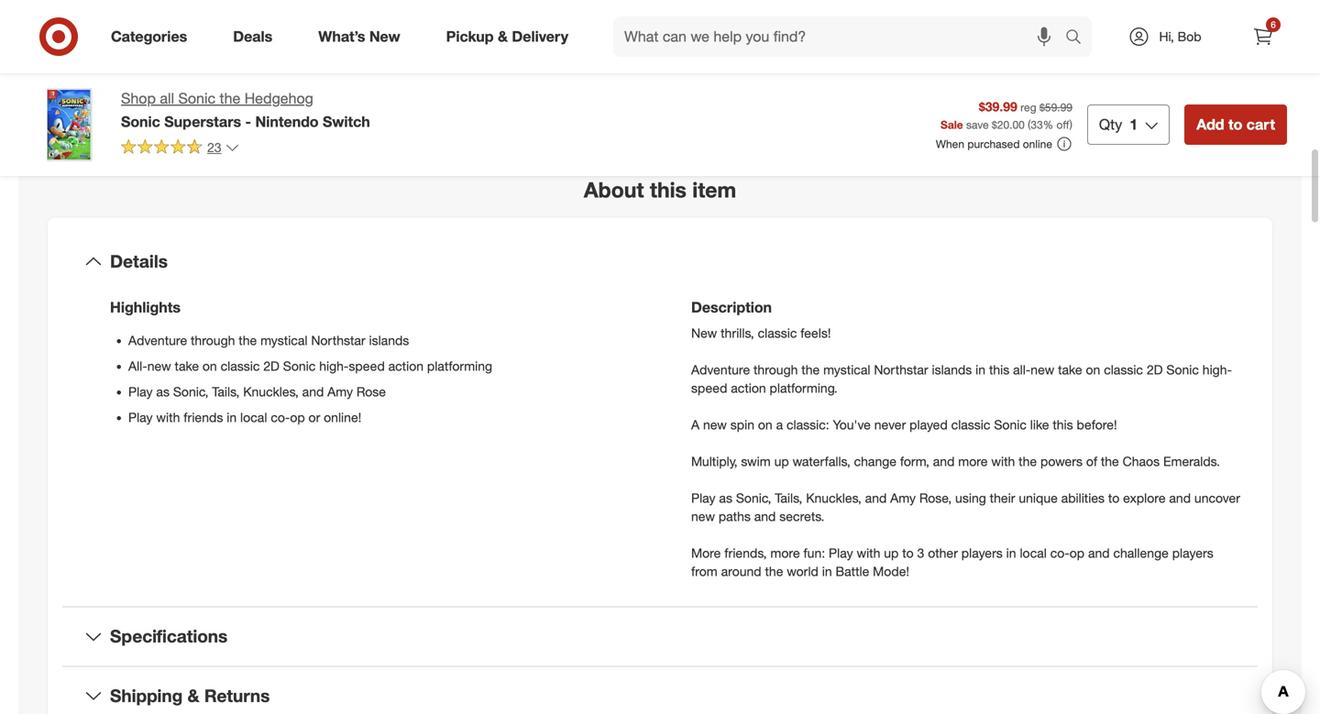 Task type: vqa. For each thing, say whether or not it's contained in the screenshot.
Northlight corresponding to Northlight 300-Count Clear Mini Christmas Light Set, 61ft Green Wire
no



Task type: locate. For each thing, give the bounding box(es) containing it.
0 horizontal spatial &
[[188, 685, 200, 706]]

sonic,
[[173, 384, 209, 400], [736, 490, 772, 506]]

all
[[160, 89, 174, 107]]

through for adventure through the mystical northstar islands
[[191, 332, 235, 349]]

to left explore
[[1109, 490, 1120, 506]]

in right friends
[[227, 409, 237, 426]]

in
[[976, 362, 986, 378], [227, 409, 237, 426], [1007, 545, 1017, 561], [822, 563, 832, 580]]

0 horizontal spatial speed
[[349, 358, 385, 374]]

in down the fun:
[[822, 563, 832, 580]]

categories
[[111, 28, 187, 45]]

1 horizontal spatial take
[[1058, 362, 1083, 378]]

tails, up 'play with friends in local co-op or online!' at left bottom
[[212, 384, 240, 400]]

mystical inside adventure through the mystical northstar islands in this all-new take on classic 2d sonic high- speed action platforming.
[[824, 362, 871, 378]]

What can we help you find? suggestions appear below search field
[[613, 17, 1070, 57]]

take inside adventure through the mystical northstar islands in this all-new take on classic 2d sonic high- speed action platforming.
[[1058, 362, 1083, 378]]

0 vertical spatial up
[[774, 453, 789, 470]]

northstar inside adventure through the mystical northstar islands in this all-new take on classic 2d sonic high- speed action platforming.
[[874, 362, 929, 378]]

1 vertical spatial op
[[1070, 545, 1085, 561]]

pickup & delivery
[[446, 28, 569, 45]]

play inside play as sonic, tails, knuckles, and amy rose, using their unique abilities to explore and uncover new paths and secrets.
[[691, 490, 716, 506]]

0 vertical spatial adventure
[[128, 332, 187, 349]]

tails, inside play as sonic, tails, knuckles, and amy rose, using their unique abilities to explore and uncover new paths and secrets.
[[775, 490, 803, 506]]

1 vertical spatial co-
[[1051, 545, 1070, 561]]

classic up "multiply, swim up waterfalls, change form, and more with the powers of the chaos emeralds." at the bottom of page
[[952, 417, 991, 433]]

0 vertical spatial new
[[369, 28, 400, 45]]

deals link
[[218, 17, 295, 57]]

as for play as sonic, tails, knuckles, and amy rose
[[156, 384, 170, 400]]

amy up online!
[[328, 384, 353, 400]]

northstar up all-new take on classic 2d sonic high-speed action platforming at left
[[311, 332, 365, 349]]

the left world
[[765, 563, 783, 580]]

new left thrills,
[[691, 325, 717, 341]]

0 horizontal spatial amy
[[328, 384, 353, 400]]

1 vertical spatial more
[[958, 453, 988, 470]]

local down play as sonic, tails, knuckles, and amy rose
[[240, 409, 267, 426]]

the up superstars
[[220, 89, 240, 107]]

players right challenge
[[1173, 545, 1214, 561]]

%
[[1043, 118, 1054, 132]]

sonic superstars - nintendo switch, 5 of 11 image
[[343, 0, 638, 78]]

image gallery element
[[33, 0, 638, 133]]

multiply, swim up waterfalls, change form, and more with the powers of the chaos emeralds.
[[691, 453, 1220, 470]]

about this item
[[584, 177, 736, 203]]

0 horizontal spatial more
[[313, 104, 347, 121]]

as inside play as sonic, tails, knuckles, and amy rose, using their unique abilities to explore and uncover new paths and secrets.
[[719, 490, 733, 506]]

1 vertical spatial to
[[1109, 490, 1120, 506]]

tails, up secrets.
[[775, 490, 803, 506]]

through up play as sonic, tails, knuckles, and amy rose
[[191, 332, 235, 349]]

1 vertical spatial new
[[691, 325, 717, 341]]

0 horizontal spatial new
[[369, 28, 400, 45]]

local
[[240, 409, 267, 426], [1020, 545, 1047, 561]]

& inside dropdown button
[[188, 685, 200, 706]]

0 horizontal spatial northstar
[[311, 332, 365, 349]]

1 vertical spatial mystical
[[824, 362, 871, 378]]

0 vertical spatial local
[[240, 409, 267, 426]]

1 vertical spatial action
[[731, 380, 766, 396]]

1 vertical spatial amy
[[891, 490, 916, 506]]

1 horizontal spatial high-
[[1203, 362, 1232, 378]]

adventure down thrills,
[[691, 362, 750, 378]]

classic inside adventure through the mystical northstar islands in this all-new take on classic 2d sonic high- speed action platforming.
[[1104, 362, 1143, 378]]

mystical up platforming.
[[824, 362, 871, 378]]

off
[[1057, 118, 1070, 132]]

the
[[220, 89, 240, 107], [239, 332, 257, 349], [802, 362, 820, 378], [1019, 453, 1037, 470], [1101, 453, 1119, 470], [765, 563, 783, 580]]

this left item
[[650, 177, 687, 203]]

1 horizontal spatial action
[[731, 380, 766, 396]]

23
[[207, 139, 222, 155]]

new right what's
[[369, 28, 400, 45]]

the up play as sonic, tails, knuckles, and amy rose
[[239, 332, 257, 349]]

as for play as sonic, tails, knuckles, and amy rose, using their unique abilities to explore and uncover new paths and secrets.
[[719, 490, 733, 506]]

through up platforming.
[[754, 362, 798, 378]]

co- left 'or'
[[271, 409, 290, 426]]

more up using
[[958, 453, 988, 470]]

islands up rose
[[369, 332, 409, 349]]

1 vertical spatial speed
[[691, 380, 728, 396]]

to left 3
[[903, 545, 914, 561]]

sonic, up paths at the bottom
[[736, 490, 772, 506]]

1 horizontal spatial players
[[1173, 545, 1214, 561]]

speed
[[349, 358, 385, 374], [691, 380, 728, 396]]

take
[[175, 358, 199, 374], [1058, 362, 1083, 378]]

sale
[[941, 118, 963, 132]]

mystical for adventure through the mystical northstar islands
[[260, 332, 308, 349]]

details button
[[62, 233, 1258, 291]]

0 vertical spatial tails,
[[212, 384, 240, 400]]

hi, bob
[[1159, 28, 1202, 44]]

2 vertical spatial this
[[1053, 417, 1073, 433]]

superstars
[[164, 113, 241, 131]]

play with friends in local co-op or online!
[[128, 409, 362, 426]]

0 horizontal spatial islands
[[369, 332, 409, 349]]

0 horizontal spatial knuckles,
[[243, 384, 299, 400]]

explore
[[1123, 490, 1166, 506]]

shipping & returns button
[[62, 667, 1258, 714]]

with up the battle
[[857, 545, 881, 561]]

amy for rose,
[[891, 490, 916, 506]]

0 horizontal spatial high-
[[319, 358, 349, 374]]

0 vertical spatial sonic,
[[173, 384, 209, 400]]

1 horizontal spatial through
[[754, 362, 798, 378]]

& left returns
[[188, 685, 200, 706]]

on up before!
[[1086, 362, 1101, 378]]

with inside more friends, more fun: play with up to 3 other players in local co-op and challenge players from around the world in battle mode!
[[857, 545, 881, 561]]

qty 1
[[1099, 116, 1138, 133]]

northstar up a new spin on a classic: you've never played classic sonic like this before!
[[874, 362, 929, 378]]

never
[[875, 417, 906, 433]]

as
[[156, 384, 170, 400], [719, 490, 733, 506]]

mystical up all-new take on classic 2d sonic high-speed action platforming at left
[[260, 332, 308, 349]]

1 vertical spatial tails,
[[775, 490, 803, 506]]

the inside shop all sonic the hedgehog sonic superstars - nintendo switch
[[220, 89, 240, 107]]

new up like at the right bottom of the page
[[1031, 362, 1055, 378]]

1 horizontal spatial northstar
[[874, 362, 929, 378]]

1 horizontal spatial &
[[498, 28, 508, 45]]

1 horizontal spatial sonic,
[[736, 490, 772, 506]]

1 vertical spatial this
[[989, 362, 1010, 378]]

0 vertical spatial op
[[290, 409, 305, 426]]

what's new
[[318, 28, 400, 45]]

op left 'or'
[[290, 409, 305, 426]]

in down their in the bottom of the page
[[1007, 545, 1017, 561]]

1 horizontal spatial co-
[[1051, 545, 1070, 561]]

pickup
[[446, 28, 494, 45]]

local inside more friends, more fun: play with up to 3 other players in local co-op and challenge players from around the world in battle mode!
[[1020, 545, 1047, 561]]

in left 'all-'
[[976, 362, 986, 378]]

item
[[693, 177, 736, 203]]

1 vertical spatial islands
[[932, 362, 972, 378]]

1 horizontal spatial local
[[1020, 545, 1047, 561]]

tails,
[[212, 384, 240, 400], [775, 490, 803, 506]]

adventure
[[128, 332, 187, 349], [691, 362, 750, 378]]

sonic superstars - nintendo switch, 4 of 11 image
[[33, 0, 328, 78]]

amy left rose,
[[891, 490, 916, 506]]

0 vertical spatial islands
[[369, 332, 409, 349]]

0 horizontal spatial mystical
[[260, 332, 308, 349]]

adventure inside adventure through the mystical northstar islands in this all-new take on classic 2d sonic high- speed action platforming.
[[691, 362, 750, 378]]

other
[[928, 545, 958, 561]]

0 vertical spatial knuckles,
[[243, 384, 299, 400]]

knuckles, up 'play with friends in local co-op or online!' at left bottom
[[243, 384, 299, 400]]

islands inside adventure through the mystical northstar islands in this all-new take on classic 2d sonic high- speed action platforming.
[[932, 362, 972, 378]]

take right 'all-'
[[1058, 362, 1083, 378]]

take right "all-"
[[175, 358, 199, 374]]

show more images button
[[261, 93, 411, 133]]

switch
[[323, 113, 370, 131]]

speed up a
[[691, 380, 728, 396]]

1 horizontal spatial mystical
[[824, 362, 871, 378]]

knuckles,
[[243, 384, 299, 400], [806, 490, 862, 506]]

0 vertical spatial northstar
[[311, 332, 365, 349]]

0 vertical spatial as
[[156, 384, 170, 400]]

1 vertical spatial through
[[754, 362, 798, 378]]

sonic, up friends
[[173, 384, 209, 400]]

the right of
[[1101, 453, 1119, 470]]

new right a
[[703, 417, 727, 433]]

new left paths at the bottom
[[691, 508, 715, 525]]

0 vertical spatial mystical
[[260, 332, 308, 349]]

2 vertical spatial with
[[857, 545, 881, 561]]

mystical
[[260, 332, 308, 349], [824, 362, 871, 378]]

save
[[966, 118, 989, 132]]

speed up rose
[[349, 358, 385, 374]]

3
[[917, 545, 925, 561]]

0 horizontal spatial through
[[191, 332, 235, 349]]

abilities
[[1062, 490, 1105, 506]]

tails, for play as sonic, tails, knuckles, and amy rose, using their unique abilities to explore and uncover new paths and secrets.
[[775, 490, 803, 506]]

1 vertical spatial as
[[719, 490, 733, 506]]

action left 'platforming'
[[388, 358, 424, 374]]

1 horizontal spatial 2d
[[1147, 362, 1163, 378]]

1 horizontal spatial with
[[857, 545, 881, 561]]

high- inside adventure through the mystical northstar islands in this all-new take on classic 2d sonic high- speed action platforming.
[[1203, 362, 1232, 378]]

spin
[[731, 417, 755, 433]]

co- down unique
[[1051, 545, 1070, 561]]

2 horizontal spatial this
[[1053, 417, 1073, 433]]

cart
[[1247, 116, 1276, 133]]

play
[[128, 384, 153, 400], [128, 409, 153, 426], [691, 490, 716, 506], [829, 545, 853, 561]]

show more images
[[272, 104, 399, 121]]

0 vertical spatial more
[[313, 104, 347, 121]]

1 horizontal spatial this
[[989, 362, 1010, 378]]

new
[[147, 358, 171, 374], [1031, 362, 1055, 378], [703, 417, 727, 433], [691, 508, 715, 525]]

high-
[[319, 358, 349, 374], [1203, 362, 1232, 378]]

0 horizontal spatial on
[[203, 358, 217, 374]]

1 vertical spatial adventure
[[691, 362, 750, 378]]

through inside adventure through the mystical northstar islands in this all-new take on classic 2d sonic high- speed action platforming.
[[754, 362, 798, 378]]

1 vertical spatial knuckles,
[[806, 490, 862, 506]]

on for a new spin on a classic: you've never played classic sonic like this before!
[[758, 417, 773, 433]]

action up 'spin'
[[731, 380, 766, 396]]

1 horizontal spatial to
[[1109, 490, 1120, 506]]

this right like at the right bottom of the page
[[1053, 417, 1073, 433]]

sponsored
[[1233, 100, 1287, 114]]

0 horizontal spatial tails,
[[212, 384, 240, 400]]

sonic, for play as sonic, tails, knuckles, and amy rose
[[173, 384, 209, 400]]

islands up played in the right bottom of the page
[[932, 362, 972, 378]]

up
[[774, 453, 789, 470], [884, 545, 899, 561]]

powers
[[1041, 453, 1083, 470]]

knuckles, inside play as sonic, tails, knuckles, and amy rose, using their unique abilities to explore and uncover new paths and secrets.
[[806, 490, 862, 506]]

0 vertical spatial co-
[[271, 409, 290, 426]]

2 vertical spatial to
[[903, 545, 914, 561]]

islands
[[369, 332, 409, 349], [932, 362, 972, 378]]

0 horizontal spatial co-
[[271, 409, 290, 426]]

to inside play as sonic, tails, knuckles, and amy rose, using their unique abilities to explore and uncover new paths and secrets.
[[1109, 490, 1120, 506]]

as up 'play with friends in local co-op or online!' at left bottom
[[156, 384, 170, 400]]

0 horizontal spatial sonic,
[[173, 384, 209, 400]]

like
[[1030, 417, 1049, 433]]

1 horizontal spatial tails,
[[775, 490, 803, 506]]

players right other
[[962, 545, 1003, 561]]

2d inside adventure through the mystical northstar islands in this all-new take on classic 2d sonic high- speed action platforming.
[[1147, 362, 1163, 378]]

& right pickup
[[498, 28, 508, 45]]

0 vertical spatial to
[[1229, 116, 1243, 133]]

play for play as sonic, tails, knuckles, and amy rose, using their unique abilities to explore and uncover new paths and secrets.
[[691, 490, 716, 506]]

op inside more friends, more fun: play with up to 3 other players in local co-op and challenge players from around the world in battle mode!
[[1070, 545, 1085, 561]]

amy inside play as sonic, tails, knuckles, and amy rose, using their unique abilities to explore and uncover new paths and secrets.
[[891, 490, 916, 506]]

with up their in the bottom of the page
[[992, 453, 1015, 470]]

this
[[650, 177, 687, 203], [989, 362, 1010, 378], [1053, 417, 1073, 433]]

0 horizontal spatial with
[[156, 409, 180, 426]]

add to cart
[[1197, 116, 1276, 133]]

op
[[290, 409, 305, 426], [1070, 545, 1085, 561]]

advertisement region
[[682, 28, 1287, 98]]

paths
[[719, 508, 751, 525]]

and right explore
[[1170, 490, 1191, 506]]

to right add
[[1229, 116, 1243, 133]]

0 vertical spatial action
[[388, 358, 424, 374]]

up up mode! at the right bottom
[[884, 545, 899, 561]]

the up platforming.
[[802, 362, 820, 378]]

1 vertical spatial northstar
[[874, 362, 929, 378]]

1 horizontal spatial islands
[[932, 362, 972, 378]]

image of sonic superstars - nintendo switch image
[[33, 88, 106, 161]]

2 horizontal spatial on
[[1086, 362, 1101, 378]]

0 vertical spatial through
[[191, 332, 235, 349]]

more up world
[[771, 545, 800, 561]]

on up friends
[[203, 358, 217, 374]]

1 horizontal spatial on
[[758, 417, 773, 433]]

2 horizontal spatial to
[[1229, 116, 1243, 133]]

this left 'all-'
[[989, 362, 1010, 378]]

1 horizontal spatial op
[[1070, 545, 1085, 561]]

op down abilities
[[1070, 545, 1085, 561]]

what's new link
[[303, 17, 423, 57]]

more right show
[[313, 104, 347, 121]]

as up paths at the bottom
[[719, 490, 733, 506]]

0 horizontal spatial as
[[156, 384, 170, 400]]

sonic
[[178, 89, 216, 107], [121, 113, 160, 131], [283, 358, 316, 374], [1167, 362, 1199, 378], [994, 417, 1027, 433]]

shipping & returns
[[110, 685, 270, 706]]

1 vertical spatial local
[[1020, 545, 1047, 561]]

more
[[313, 104, 347, 121], [958, 453, 988, 470], [771, 545, 800, 561]]

and left challenge
[[1088, 545, 1110, 561]]

co- inside more friends, more fun: play with up to 3 other players in local co-op and challenge players from around the world in battle mode!
[[1051, 545, 1070, 561]]

with left friends
[[156, 409, 180, 426]]

1 horizontal spatial knuckles,
[[806, 490, 862, 506]]

1 vertical spatial sonic,
[[736, 490, 772, 506]]

1 vertical spatial up
[[884, 545, 899, 561]]

all-
[[1013, 362, 1031, 378]]

knuckles, up secrets.
[[806, 490, 862, 506]]

adventure up "all-"
[[128, 332, 187, 349]]

1 horizontal spatial new
[[691, 325, 717, 341]]

1 horizontal spatial speed
[[691, 380, 728, 396]]

local down unique
[[1020, 545, 1047, 561]]

&
[[498, 28, 508, 45], [188, 685, 200, 706]]

swim
[[741, 453, 771, 470]]

0 vertical spatial &
[[498, 28, 508, 45]]

0 horizontal spatial local
[[240, 409, 267, 426]]

to inside more friends, more fun: play with up to 3 other players in local co-op and challenge players from around the world in battle mode!
[[903, 545, 914, 561]]

play for play with friends in local co-op or online!
[[128, 409, 153, 426]]

0 vertical spatial amy
[[328, 384, 353, 400]]

1 horizontal spatial amy
[[891, 490, 916, 506]]

0 horizontal spatial adventure
[[128, 332, 187, 349]]

specifications
[[110, 626, 228, 647]]

nintendo
[[255, 113, 319, 131]]

0 horizontal spatial to
[[903, 545, 914, 561]]

up right swim
[[774, 453, 789, 470]]

1 horizontal spatial as
[[719, 490, 733, 506]]

sonic, inside play as sonic, tails, knuckles, and amy rose, using their unique abilities to explore and uncover new paths and secrets.
[[736, 490, 772, 506]]

on left a at right
[[758, 417, 773, 433]]

1 horizontal spatial adventure
[[691, 362, 750, 378]]

played
[[910, 417, 948, 433]]

1 players from the left
[[962, 545, 1003, 561]]

2 vertical spatial more
[[771, 545, 800, 561]]

classic up before!
[[1104, 362, 1143, 378]]



Task type: describe. For each thing, give the bounding box(es) containing it.
emeralds.
[[1164, 453, 1220, 470]]

$39.99 reg $59.99 sale save $ 20.00 ( 33 % off )
[[941, 99, 1073, 132]]

returns
[[204, 685, 270, 706]]

from
[[691, 563, 718, 580]]

on for all-new take on classic 2d sonic high-speed action platforming
[[203, 358, 217, 374]]

unique
[[1019, 490, 1058, 506]]

description
[[691, 299, 772, 316]]

purchased
[[968, 137, 1020, 151]]

6
[[1271, 19, 1276, 30]]

1 vertical spatial with
[[992, 453, 1015, 470]]

highlights
[[110, 299, 181, 316]]

tails, for play as sonic, tails, knuckles, and amy rose
[[212, 384, 240, 400]]

0 vertical spatial with
[[156, 409, 180, 426]]

adventure through the mystical northstar islands in this all-new take on classic 2d sonic high- speed action platforming.
[[691, 362, 1232, 396]]

new inside adventure through the mystical northstar islands in this all-new take on classic 2d sonic high- speed action platforming.
[[1031, 362, 1055, 378]]

a
[[776, 417, 783, 433]]

show
[[272, 104, 309, 121]]

platforming.
[[770, 380, 838, 396]]

more inside more friends, more fun: play with up to 3 other players in local co-op and challenge players from around the world in battle mode!
[[771, 545, 800, 561]]

about
[[584, 177, 644, 203]]

form,
[[900, 453, 930, 470]]

search
[[1057, 29, 1101, 47]]

or
[[309, 409, 320, 426]]

play for play as sonic, tails, knuckles, and amy rose
[[128, 384, 153, 400]]

friends
[[184, 409, 223, 426]]

adventure for adventure through the mystical northstar islands
[[128, 332, 187, 349]]

adventure for adventure through the mystical northstar islands in this all-new take on classic 2d sonic high- speed action platforming.
[[691, 362, 750, 378]]

new inside play as sonic, tails, knuckles, and amy rose, using their unique abilities to explore and uncover new paths and secrets.
[[691, 508, 715, 525]]

up inside more friends, more fun: play with up to 3 other players in local co-op and challenge players from around the world in battle mode!
[[884, 545, 899, 561]]

multiply,
[[691, 453, 738, 470]]

categories link
[[95, 17, 210, 57]]

(
[[1028, 118, 1031, 132]]

delivery
[[512, 28, 569, 45]]

islands for adventure through the mystical northstar islands
[[369, 332, 409, 349]]

$59.99
[[1040, 100, 1073, 114]]

feels!
[[801, 325, 831, 341]]

islands for adventure through the mystical northstar islands in this all-new take on classic 2d sonic high- speed action platforming.
[[932, 362, 972, 378]]

in inside adventure through the mystical northstar islands in this all-new take on classic 2d sonic high- speed action platforming.
[[976, 362, 986, 378]]

play inside more friends, more fun: play with up to 3 other players in local co-op and challenge players from around the world in battle mode!
[[829, 545, 853, 561]]

play as sonic, tails, knuckles, and amy rose, using their unique abilities to explore and uncover new paths and secrets.
[[691, 490, 1241, 525]]

all-new take on classic 2d sonic high-speed action platforming
[[128, 358, 493, 374]]

adventure through the mystical northstar islands
[[128, 332, 409, 349]]

the inside adventure through the mystical northstar islands in this all-new take on classic 2d sonic high- speed action platforming.
[[802, 362, 820, 378]]

details
[[110, 251, 168, 272]]

classic left feels!
[[758, 325, 797, 341]]

knuckles, for rose
[[243, 384, 299, 400]]

$39.99
[[979, 99, 1018, 115]]

sonic inside adventure through the mystical northstar islands in this all-new take on classic 2d sonic high- speed action platforming.
[[1167, 362, 1199, 378]]

more
[[691, 545, 721, 561]]

new down highlights
[[147, 358, 171, 374]]

20.00
[[998, 118, 1025, 132]]

all-
[[128, 358, 147, 374]]

0 vertical spatial this
[[650, 177, 687, 203]]

shop all sonic the hedgehog sonic superstars - nintendo switch
[[121, 89, 370, 131]]

reg
[[1021, 100, 1037, 114]]

online
[[1023, 137, 1053, 151]]

& for shipping
[[188, 685, 200, 706]]

add to cart button
[[1185, 105, 1287, 145]]

northstar for adventure through the mystical northstar islands in this all-new take on classic 2d sonic high- speed action platforming.
[[874, 362, 929, 378]]

sonic, for play as sonic, tails, knuckles, and amy rose, using their unique abilities to explore and uncover new paths and secrets.
[[736, 490, 772, 506]]

northstar for adventure through the mystical northstar islands
[[311, 332, 365, 349]]

hedgehog
[[245, 89, 313, 107]]

to inside button
[[1229, 116, 1243, 133]]

using
[[956, 490, 986, 506]]

shipping
[[110, 685, 183, 706]]

on inside adventure through the mystical northstar islands in this all-new take on classic 2d sonic high- speed action platforming.
[[1086, 362, 1101, 378]]

& for pickup
[[498, 28, 508, 45]]

and down change
[[865, 490, 887, 506]]

amy for rose
[[328, 384, 353, 400]]

the inside more friends, more fun: play with up to 3 other players in local co-op and challenge players from around the world in battle mode!
[[765, 563, 783, 580]]

when purchased online
[[936, 137, 1053, 151]]

waterfalls,
[[793, 453, 851, 470]]

fun:
[[804, 545, 825, 561]]

2 players from the left
[[1173, 545, 1214, 561]]

0 horizontal spatial take
[[175, 358, 199, 374]]

0 horizontal spatial up
[[774, 453, 789, 470]]

knuckles, for rose,
[[806, 490, 862, 506]]

23 link
[[121, 138, 240, 159]]

rose
[[357, 384, 386, 400]]

and inside more friends, more fun: play with up to 3 other players in local co-op and challenge players from around the world in battle mode!
[[1088, 545, 1110, 561]]

new inside what's new link
[[369, 28, 400, 45]]

you've
[[833, 417, 871, 433]]

and right paths at the bottom
[[754, 508, 776, 525]]

add
[[1197, 116, 1225, 133]]

mystical for adventure through the mystical northstar islands in this all-new take on classic 2d sonic high- speed action platforming.
[[824, 362, 871, 378]]

more inside "show more images" button
[[313, 104, 347, 121]]

and up 'or'
[[302, 384, 324, 400]]

action inside adventure through the mystical northstar islands in this all-new take on classic 2d sonic high- speed action platforming.
[[731, 380, 766, 396]]

challenge
[[1114, 545, 1169, 561]]

world
[[787, 563, 819, 580]]

a
[[691, 417, 700, 433]]

and right form,
[[933, 453, 955, 470]]

bob
[[1178, 28, 1202, 44]]

when
[[936, 137, 965, 151]]

this inside adventure through the mystical northstar islands in this all-new take on classic 2d sonic high- speed action platforming.
[[989, 362, 1010, 378]]

pickup & delivery link
[[431, 17, 591, 57]]

chaos
[[1123, 453, 1160, 470]]

a new spin on a classic: you've never played classic sonic like this before!
[[691, 417, 1117, 433]]

classic up play as sonic, tails, knuckles, and amy rose
[[221, 358, 260, 374]]

speed inside adventure through the mystical northstar islands in this all-new take on classic 2d sonic high- speed action platforming.
[[691, 380, 728, 396]]

6 link
[[1243, 17, 1284, 57]]

2 horizontal spatial more
[[958, 453, 988, 470]]

0 vertical spatial speed
[[349, 358, 385, 374]]

online!
[[324, 409, 362, 426]]

0 horizontal spatial action
[[388, 358, 424, 374]]

0 horizontal spatial op
[[290, 409, 305, 426]]

platforming
[[427, 358, 493, 374]]

deals
[[233, 28, 273, 45]]

)
[[1070, 118, 1073, 132]]

the left powers
[[1019, 453, 1037, 470]]

their
[[990, 490, 1016, 506]]

0 horizontal spatial 2d
[[263, 358, 280, 374]]

through for adventure through the mystical northstar islands in this all-new take on classic 2d sonic high- speed action platforming.
[[754, 362, 798, 378]]

friends,
[[725, 545, 767, 561]]

play as sonic, tails, knuckles, and amy rose
[[128, 384, 386, 400]]

mode!
[[873, 563, 910, 580]]

thrills,
[[721, 325, 754, 341]]

1
[[1130, 116, 1138, 133]]

hi,
[[1159, 28, 1174, 44]]

change
[[854, 453, 897, 470]]

classic:
[[787, 417, 830, 433]]

before!
[[1077, 417, 1117, 433]]

around
[[721, 563, 762, 580]]

$
[[992, 118, 998, 132]]

new thrills, classic feels!
[[691, 325, 831, 341]]

images
[[351, 104, 399, 121]]



